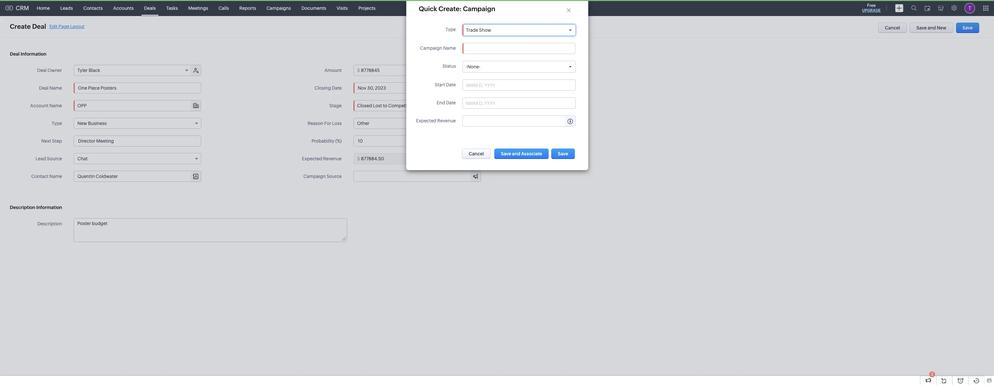 Task type: locate. For each thing, give the bounding box(es) containing it.
name for campaign name
[[443, 46, 456, 51]]

edit page layout link
[[49, 24, 85, 29]]

save for save and new
[[917, 25, 927, 30]]

0 vertical spatial campaign
[[420, 46, 442, 51]]

save for save
[[963, 25, 973, 30]]

deals
[[144, 5, 156, 11]]

name down owner
[[49, 85, 62, 91]]

-none-
[[466, 64, 481, 70]]

None text field
[[466, 46, 572, 51], [361, 65, 481, 76], [74, 83, 202, 94], [74, 219, 347, 242], [466, 46, 572, 51], [361, 65, 481, 76], [74, 83, 202, 94], [74, 219, 347, 242]]

visits
[[337, 5, 348, 11]]

deal
[[32, 23, 46, 30], [10, 51, 20, 57], [37, 68, 47, 73], [39, 85, 49, 91]]

revenue
[[437, 118, 456, 124]]

2 save from the left
[[963, 25, 973, 30]]

0 vertical spatial source
[[47, 156, 62, 161]]

information down the contact name
[[36, 205, 62, 210]]

page
[[59, 24, 69, 29]]

0 horizontal spatial type
[[52, 121, 62, 126]]

0 horizontal spatial campaign
[[304, 174, 326, 179]]

contact name
[[31, 174, 62, 179]]

0 vertical spatial description
[[10, 205, 35, 210]]

closing
[[315, 85, 331, 91]]

date right closing
[[332, 85, 342, 91]]

mmm d, yyyy
 text field for start date
[[466, 83, 519, 88]]

2
[[932, 373, 934, 377]]

status
[[443, 64, 456, 69]]

name
[[443, 46, 456, 51], [49, 85, 62, 91], [49, 103, 62, 108], [49, 174, 62, 179]]

end
[[437, 100, 445, 106]]

0 horizontal spatial description
[[10, 205, 35, 210]]

information up deal owner on the top left of page
[[21, 51, 46, 57]]

2 mmm d, yyyy
 text field from the top
[[466, 101, 519, 106]]

probability (%)
[[312, 139, 342, 144]]

0 vertical spatial information
[[21, 51, 46, 57]]

leads
[[60, 5, 73, 11]]

information
[[21, 51, 46, 57], [36, 205, 62, 210]]

start date
[[435, 82, 456, 88]]

1 horizontal spatial source
[[327, 174, 342, 179]]

1 vertical spatial mmm d, yyyy
 text field
[[466, 101, 519, 106]]

owner
[[48, 68, 62, 73]]

type
[[446, 27, 456, 32], [52, 121, 62, 126]]

date
[[446, 82, 456, 88], [332, 85, 342, 91], [446, 100, 456, 106]]

1 save from the left
[[917, 25, 927, 30]]

save and new
[[917, 25, 947, 30]]

1 vertical spatial source
[[327, 174, 342, 179]]

stage
[[330, 103, 342, 108]]

campaigns link
[[261, 0, 296, 16]]

home link
[[32, 0, 55, 16]]

accounts link
[[108, 0, 139, 16]]

campaign
[[420, 46, 442, 51], [304, 174, 326, 179]]

type left trade
[[446, 27, 456, 32]]

documents link
[[296, 0, 332, 16]]

1 horizontal spatial save
[[963, 25, 973, 30]]

None text field
[[74, 136, 202, 147], [354, 136, 481, 147], [74, 136, 202, 147], [354, 136, 481, 147]]

cancel
[[886, 25, 901, 30]]

deal down create
[[10, 51, 20, 57]]

-
[[466, 64, 468, 70]]

None submit
[[552, 149, 575, 159]]

0 horizontal spatial source
[[47, 156, 62, 161]]

source for campaign source
[[327, 174, 342, 179]]

None button
[[462, 149, 491, 159], [495, 149, 549, 159], [462, 149, 491, 159], [495, 149, 549, 159]]

date right end
[[446, 100, 456, 106]]

quick
[[419, 5, 437, 12]]

Trade Show field
[[463, 25, 576, 36]]

name right contact
[[49, 174, 62, 179]]

crm
[[16, 5, 29, 11]]

contact
[[31, 174, 49, 179]]

save
[[917, 25, 927, 30], [963, 25, 973, 30]]

save left and
[[917, 25, 927, 30]]

contacts link
[[78, 0, 108, 16]]

for
[[324, 121, 331, 126]]

create: campaign
[[439, 5, 495, 12]]

1 horizontal spatial description
[[37, 221, 62, 227]]

name right the account
[[49, 103, 62, 108]]

date for start date
[[446, 82, 456, 88]]

description
[[10, 205, 35, 210], [37, 221, 62, 227]]

1 mmm d, yyyy
 text field from the top
[[466, 83, 519, 88]]

deal left owner
[[37, 68, 47, 73]]

MMM d, yyyy
 text field
[[466, 83, 519, 88], [466, 101, 519, 106]]

0 horizontal spatial save
[[917, 25, 927, 30]]

cancel button
[[879, 23, 908, 33]]

leads link
[[55, 0, 78, 16]]

0 vertical spatial mmm d, yyyy
 text field
[[466, 83, 519, 88]]

expected
[[416, 118, 437, 124]]

1 horizontal spatial type
[[446, 27, 456, 32]]

1 horizontal spatial campaign
[[420, 46, 442, 51]]

deal for deal name
[[39, 85, 49, 91]]

0 vertical spatial type
[[446, 27, 456, 32]]

source
[[47, 156, 62, 161], [327, 174, 342, 179]]

closing date
[[315, 85, 342, 91]]

new
[[937, 25, 947, 30]]

account
[[30, 103, 49, 108]]

account name
[[30, 103, 62, 108]]

(%)
[[336, 139, 342, 144]]

-None- field
[[463, 61, 576, 73]]

free upgrade
[[863, 3, 881, 13]]

type up step
[[52, 121, 62, 126]]

1 vertical spatial description
[[37, 221, 62, 227]]

free
[[868, 3, 876, 8]]

deal up the account name
[[39, 85, 49, 91]]

save right new
[[963, 25, 973, 30]]

calls
[[219, 5, 229, 11]]

1 vertical spatial information
[[36, 205, 62, 210]]

1 vertical spatial campaign
[[304, 174, 326, 179]]

reports
[[240, 5, 256, 11]]

reports link
[[234, 0, 261, 16]]

deal name
[[39, 85, 62, 91]]

description for description information
[[10, 205, 35, 210]]

upgrade
[[863, 8, 881, 13]]

name up status
[[443, 46, 456, 51]]

edit
[[49, 24, 58, 29]]

show
[[479, 28, 491, 33]]

date right the start
[[446, 82, 456, 88]]

tasks link
[[161, 0, 183, 16]]



Task type: describe. For each thing, give the bounding box(es) containing it.
trade
[[466, 28, 478, 33]]

MMM D, YYYY text field
[[354, 83, 481, 94]]

description for description
[[37, 221, 62, 227]]

date for end date
[[446, 100, 456, 106]]

end date
[[437, 100, 456, 106]]

projects link
[[353, 0, 381, 16]]

source for lead source
[[47, 156, 62, 161]]

start
[[435, 82, 445, 88]]

deal for deal owner
[[37, 68, 47, 73]]

reason for loss
[[308, 121, 342, 126]]

campaigns
[[267, 5, 291, 11]]

save and new button
[[910, 23, 954, 33]]

save button
[[957, 23, 980, 33]]

next
[[41, 139, 51, 144]]

trade show
[[466, 28, 491, 33]]

amount
[[325, 68, 342, 73]]

quick create: campaign
[[419, 5, 495, 12]]

deals link
[[139, 0, 161, 16]]

documents
[[302, 5, 326, 11]]

next step
[[41, 139, 62, 144]]

home
[[37, 5, 50, 11]]

accounts
[[113, 5, 134, 11]]

lead source
[[36, 156, 62, 161]]

loss
[[332, 121, 342, 126]]

create
[[10, 23, 31, 30]]

campaign for campaign name
[[420, 46, 442, 51]]

campaign source
[[304, 174, 342, 179]]

deal left edit
[[32, 23, 46, 30]]

calls link
[[213, 0, 234, 16]]

description information
[[10, 205, 62, 210]]

name for contact name
[[49, 174, 62, 179]]

information for description information
[[36, 205, 62, 210]]

step
[[52, 139, 62, 144]]

name for account name
[[49, 103, 62, 108]]

crm link
[[5, 5, 29, 11]]

campaign name
[[420, 46, 456, 51]]

tasks
[[166, 5, 178, 11]]

contacts
[[83, 5, 103, 11]]

name for deal name
[[49, 85, 62, 91]]

mmm d, yyyy
 text field for end date
[[466, 101, 519, 106]]

create deal edit page layout
[[10, 23, 85, 30]]

layout
[[70, 24, 85, 29]]

meetings link
[[183, 0, 213, 16]]

projects
[[359, 5, 376, 11]]

1 vertical spatial type
[[52, 121, 62, 126]]

information for deal information
[[21, 51, 46, 57]]

date for closing date
[[332, 85, 342, 91]]

deal owner
[[37, 68, 62, 73]]

probability
[[312, 139, 335, 144]]

reason
[[308, 121, 324, 126]]

and
[[928, 25, 937, 30]]

deal for deal information
[[10, 51, 20, 57]]

deal information
[[10, 51, 46, 57]]

campaign for campaign source
[[304, 174, 326, 179]]

visits link
[[332, 0, 353, 16]]

lead
[[36, 156, 46, 161]]

none-
[[468, 64, 481, 70]]

meetings
[[188, 5, 208, 11]]

expected revenue
[[416, 118, 456, 124]]



Task type: vqa. For each thing, say whether or not it's contained in the screenshot.
the 'Type' to the bottom
yes



